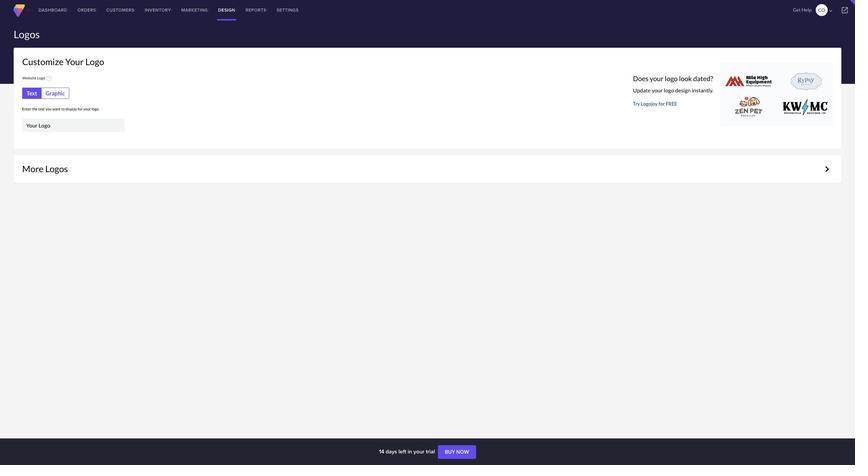 Task type: vqa. For each thing, say whether or not it's contained in the screenshot.
top the in
no



Task type: locate. For each thing, give the bounding box(es) containing it.
enter the text you want to display for your logo.
[[22, 107, 100, 111]]

now
[[457, 450, 470, 456]]

inventory
[[145, 7, 171, 13]]

1 vertical spatial logos
[[45, 164, 68, 175]]

get
[[793, 7, 801, 13]]

update
[[633, 87, 651, 94]]

1 vertical spatial logo
[[37, 76, 45, 80]]

0 horizontal spatial logo
[[37, 76, 45, 80]]

try
[[633, 101, 640, 107]]

get help
[[793, 7, 812, 13]]

settings
[[277, 7, 299, 13]]

logos right the more
[[45, 164, 68, 175]]

Enter the text you want to display for your logo. text field
[[22, 119, 125, 132]]

website
[[22, 76, 36, 80]]

graphic
[[46, 90, 65, 97]]

design
[[676, 87, 691, 94]]

expand_more
[[822, 164, 833, 175]]

in
[[408, 448, 412, 456]]

text link
[[22, 88, 41, 99]]

for
[[659, 101, 665, 107], [78, 107, 83, 111]]

orders
[[78, 7, 96, 13]]

enter
[[22, 107, 31, 111]]

instantly.
[[692, 87, 714, 94]]

logo up update your logo design instantly.
[[665, 74, 678, 83]]

free
[[666, 101, 678, 107]]

logo
[[85, 56, 104, 67], [37, 76, 45, 80]]

for left free
[[659, 101, 665, 107]]

0 vertical spatial logos
[[14, 28, 40, 40]]

your right in
[[414, 448, 425, 456]]

dashboard
[[39, 7, 67, 13]]

customers
[[106, 7, 135, 13]]

logos up customize
[[14, 28, 40, 40]]

0 vertical spatial logo
[[665, 74, 678, 83]]

try logojoy for free
[[633, 101, 678, 107]]

your up try logojoy for free
[[652, 87, 663, 94]]

co 
[[819, 7, 834, 14]]

buy
[[445, 450, 455, 456]]

buy now
[[445, 450, 470, 456]]

logos
[[14, 28, 40, 40], [45, 164, 68, 175]]

1 horizontal spatial logo
[[85, 56, 104, 67]]

logo for design
[[664, 87, 675, 94]]

for right display
[[78, 107, 83, 111]]

logo inside website logo help_outline
[[37, 76, 45, 80]]

14 days left in your trial
[[379, 448, 437, 456]]

try logojoy for free link
[[633, 100, 714, 108]]

logojoy
[[641, 101, 658, 107]]

customize your logo
[[22, 56, 104, 67]]

your
[[650, 74, 664, 83], [652, 87, 663, 94], [83, 107, 91, 111], [414, 448, 425, 456]]

1 vertical spatial logo
[[664, 87, 675, 94]]

1 horizontal spatial logos
[[45, 164, 68, 175]]

logo right your
[[85, 56, 104, 67]]

logo for look
[[665, 74, 678, 83]]

logo down does your logo look dated?
[[664, 87, 675, 94]]

help_outline
[[46, 75, 53, 82]]

0 vertical spatial logo
[[85, 56, 104, 67]]

logo.
[[92, 107, 100, 111]]

logo left help_outline
[[37, 76, 45, 80]]

more logos
[[22, 164, 68, 175]]

logo
[[665, 74, 678, 83], [664, 87, 675, 94]]



Task type: describe. For each thing, give the bounding box(es) containing it.
your left logo.
[[83, 107, 91, 111]]

0 horizontal spatial for
[[78, 107, 83, 111]]

graphic link
[[41, 88, 69, 99]]

display
[[66, 107, 77, 111]]

design
[[218, 7, 235, 13]]

you
[[46, 107, 52, 111]]


[[828, 8, 834, 14]]

dashboard link
[[33, 0, 72, 20]]

update your logo design instantly.
[[633, 87, 714, 94]]

marketing
[[181, 7, 208, 13]]

text
[[27, 90, 37, 97]]

trial
[[426, 448, 435, 456]]

look
[[679, 74, 692, 83]]

reports
[[246, 7, 267, 13]]

text
[[38, 107, 45, 111]]

0 horizontal spatial logos
[[14, 28, 40, 40]]

customize
[[22, 56, 64, 67]]

co
[[819, 7, 826, 13]]

to
[[61, 107, 65, 111]]


[[841, 6, 850, 14]]

more
[[22, 164, 44, 175]]

14
[[379, 448, 385, 456]]

does your logo look dated?
[[633, 74, 714, 83]]

the
[[32, 107, 38, 111]]

want
[[52, 107, 61, 111]]

 link
[[835, 0, 856, 20]]

dated?
[[694, 74, 714, 83]]

left
[[399, 448, 407, 456]]

your right "does"
[[650, 74, 664, 83]]

1 horizontal spatial for
[[659, 101, 665, 107]]

does
[[633, 74, 649, 83]]

your
[[65, 56, 84, 67]]

days
[[386, 448, 397, 456]]

website logo help_outline
[[22, 75, 53, 82]]

buy now link
[[438, 446, 476, 460]]

help
[[802, 7, 812, 13]]



